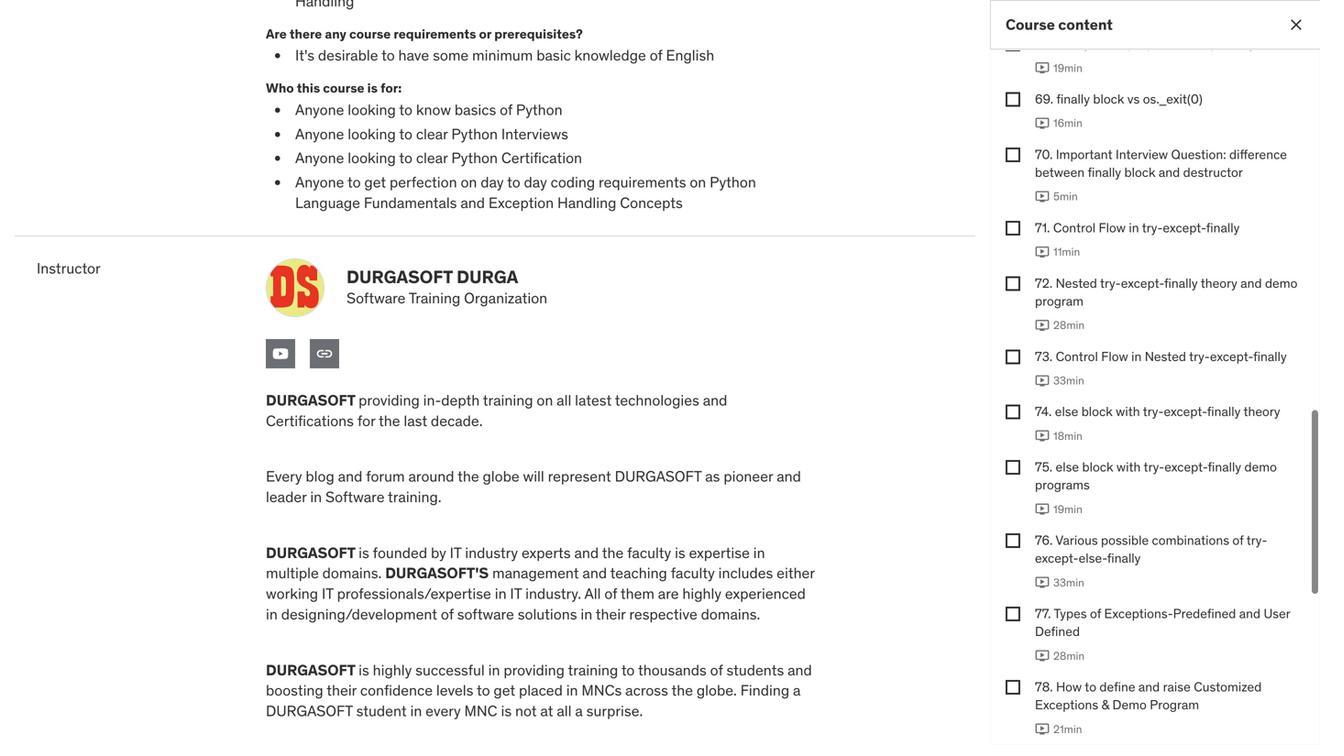 Task type: locate. For each thing, give the bounding box(es) containing it.
faculty
[[627, 544, 671, 562], [671, 564, 715, 583]]

their inside management and teaching faculty includes either working it professionals/expertise in it industry. all of them are highly experienced in designing/development of software solutions in their respective domains.
[[596, 605, 626, 624]]

with for 75.
[[1117, 459, 1141, 476]]

0 vertical spatial training
[[483, 391, 533, 410]]

is left expertise
[[675, 544, 686, 562]]

of right all
[[605, 585, 617, 603]]

in left every in the left of the page
[[410, 702, 422, 721]]

else inside 75. else block with try-except-finally demo programs
[[1056, 459, 1079, 476]]

durgasoft up training at the left
[[347, 266, 453, 288]]

1 vertical spatial software
[[326, 488, 385, 507]]

working
[[266, 585, 318, 603]]

of inside 76. various possible combinations of try- except-else-finally
[[1233, 532, 1244, 549]]

28min down the program at the right of page
[[1054, 318, 1085, 332]]

software left training at the left
[[347, 289, 406, 308]]

faculty up are
[[671, 564, 715, 583]]

1 looking from the top
[[348, 100, 396, 119]]

last
[[404, 412, 427, 430]]

0 horizontal spatial day
[[481, 173, 504, 192]]

0 vertical spatial all
[[557, 391, 572, 410]]

flow right 71. at the right of page
[[1099, 220, 1126, 236]]

block up the 18min
[[1082, 404, 1113, 420]]

as
[[705, 467, 720, 486]]

try-
[[1142, 220, 1163, 236], [1100, 275, 1121, 291], [1189, 348, 1210, 365], [1143, 404, 1164, 420], [1144, 459, 1165, 476], [1247, 532, 1268, 549]]

xsmall image left the 73.
[[1006, 350, 1021, 364]]

1 vertical spatial flow
[[1102, 348, 1129, 365]]

2 clear from the top
[[416, 149, 448, 168]]

their down all
[[596, 605, 626, 624]]

78.
[[1035, 679, 1053, 696]]

experts
[[522, 544, 571, 562]]

1 horizontal spatial on
[[537, 391, 553, 410]]

python
[[516, 100, 563, 119], [451, 125, 498, 143], [451, 149, 498, 168], [710, 173, 756, 192]]

1 all from the top
[[557, 391, 572, 410]]

2 33min from the top
[[1054, 576, 1085, 590]]

successful
[[416, 661, 485, 680]]

represent
[[548, 467, 611, 486]]

1 vertical spatial highly
[[373, 661, 412, 680]]

highly up confidence on the left
[[373, 661, 412, 680]]

clear down know
[[416, 125, 448, 143]]

is up confidence on the left
[[359, 661, 369, 680]]

nested up the program at the right of page
[[1056, 275, 1098, 291]]

2 28min from the top
[[1054, 649, 1085, 663]]

course down desirable
[[323, 80, 365, 96]]

play control flow in nested try-except-finally image
[[1035, 374, 1050, 388]]

training up mncs
[[568, 661, 618, 680]]

xsmall image for 72.
[[1006, 276, 1021, 291]]

0 vertical spatial highly
[[683, 585, 722, 603]]

1 vertical spatial faculty
[[671, 564, 715, 583]]

7 xsmall image from the top
[[1006, 680, 1021, 695]]

1 vertical spatial course
[[323, 80, 365, 96]]

requirements up some
[[394, 26, 476, 42]]

2 with from the top
[[1117, 459, 1141, 476]]

clear up perfection
[[416, 149, 448, 168]]

software inside every blog and forum around the globe will represent durgasoft as pioneer and leader in software training.
[[326, 488, 385, 507]]

control right the 73.
[[1056, 348, 1098, 365]]

block down interview
[[1125, 164, 1156, 181]]

block left "vs"
[[1093, 91, 1125, 107]]

1 horizontal spatial highly
[[683, 585, 722, 603]]

the up teaching on the bottom of the page
[[602, 544, 624, 562]]

interviews
[[501, 125, 568, 143]]

1 horizontal spatial it
[[450, 544, 462, 562]]

faculty up teaching on the bottom of the page
[[627, 544, 671, 562]]

33min for control
[[1054, 374, 1085, 388]]

solutions
[[518, 605, 577, 624]]

domains. inside is founded by it industry experts and the faculty is expertise in multiple domains.
[[322, 564, 382, 583]]

get up fundamentals
[[364, 173, 386, 192]]

flow up 74. else block with try-except-finally theory
[[1102, 348, 1129, 365]]

is left founded
[[359, 544, 369, 562]]

try- down 71. control flow in try-except-finally
[[1100, 275, 1121, 291]]

4 anyone from the top
[[295, 173, 344, 192]]

1 vertical spatial else
[[1056, 459, 1079, 476]]

anyone
[[295, 100, 344, 119], [295, 125, 344, 143], [295, 149, 344, 168], [295, 173, 344, 192]]

specialty
[[1203, 35, 1256, 52]]

1 28min from the top
[[1054, 318, 1085, 332]]

professionals/expertise
[[337, 585, 491, 603]]

try- down 73. control flow in nested try-except-finally
[[1143, 404, 1164, 420]]

19min down programs
[[1054, 502, 1083, 517]]

block inside 70. important interview question: difference between finally block and destructor
[[1125, 164, 1156, 181]]

0 horizontal spatial training
[[483, 391, 533, 410]]

is left for:
[[367, 80, 378, 96]]

durgasoft inside every blog and forum around the globe will represent durgasoft as pioneer and leader in software training.
[[615, 467, 702, 486]]

0 vertical spatial course
[[349, 26, 391, 42]]

control up the 11min at the right of page
[[1054, 220, 1096, 236]]

faculty inside is founded by it industry experts and the faculty is expertise in multiple domains.
[[627, 544, 671, 562]]

is left not
[[501, 702, 512, 721]]

xsmall image
[[1006, 92, 1021, 107], [1006, 221, 1021, 236], [1006, 350, 1021, 364], [1006, 607, 1021, 622]]

2 day from the left
[[524, 173, 547, 192]]

domains. up designing/development
[[322, 564, 382, 583]]

0 vertical spatial 33min
[[1054, 374, 1085, 388]]

get up not
[[494, 682, 515, 700]]

the
[[379, 412, 400, 430], [458, 467, 479, 486], [602, 544, 624, 562], [672, 682, 693, 700]]

in down working
[[266, 605, 278, 624]]

of left software
[[441, 605, 454, 624]]

0 vertical spatial flow
[[1099, 220, 1126, 236]]

possible
[[1101, 532, 1149, 549]]

1 vertical spatial domains.
[[701, 605, 761, 624]]

1 vertical spatial training
[[568, 661, 618, 680]]

xsmall image left 75.
[[1006, 460, 1021, 475]]

else for 75.
[[1056, 459, 1079, 476]]

except-
[[1163, 220, 1206, 236], [1121, 275, 1165, 291], [1210, 348, 1254, 365], [1164, 404, 1207, 420], [1165, 459, 1208, 476], [1035, 550, 1079, 567]]

19min right play finally block purpose and specialty icon at top right
[[1054, 61, 1083, 75]]

1 xsmall image from the top
[[1006, 37, 1021, 52]]

the inside every blog and forum around the globe will represent durgasoft as pioneer and leader in software training.
[[458, 467, 479, 486]]

day
[[481, 173, 504, 192], [524, 173, 547, 192]]

of right types
[[1090, 606, 1101, 622]]

33min right play control flow in nested try-except-finally image
[[1054, 374, 1085, 388]]

2 vertical spatial looking
[[348, 149, 396, 168]]

in up 74. else block with try-except-finally theory
[[1132, 348, 1142, 365]]

the inside providing in-depth training on all latest technologies and certifications for the last decade.
[[379, 412, 400, 430]]

1 vertical spatial their
[[327, 682, 357, 700]]

leader
[[266, 488, 307, 507]]

who this course is for: anyone looking to know basics of python anyone looking to clear python interviews anyone looking to clear python certification anyone to get perfection on day to day coding requirements on python language fundamentals and exception handling concepts
[[266, 80, 756, 212]]

handling
[[558, 194, 617, 212]]

0 horizontal spatial highly
[[373, 661, 412, 680]]

nested
[[1056, 275, 1098, 291], [1145, 348, 1187, 365]]

and
[[1178, 35, 1200, 52], [1159, 164, 1180, 181], [461, 194, 485, 212], [1241, 275, 1262, 291], [703, 391, 728, 410], [338, 467, 363, 486], [777, 467, 801, 486], [574, 544, 599, 562], [583, 564, 607, 583], [1240, 606, 1261, 622], [788, 661, 812, 680], [1139, 679, 1160, 696]]

1 horizontal spatial day
[[524, 173, 547, 192]]

providing up "placed"
[[504, 661, 565, 680]]

73.
[[1035, 348, 1053, 365]]

0 vertical spatial 19min
[[1054, 61, 1083, 75]]

0 vertical spatial domains.
[[322, 564, 382, 583]]

important
[[1056, 146, 1113, 163]]

72.
[[1035, 275, 1053, 291]]

xsmall image left 69.
[[1006, 92, 1021, 107]]

the inside is highly successful in providing training to thousands of students and boosting their confidence levels to get placed in mncs across the globe. finding a durgasoft student in every mnc is not at all a surprise.
[[672, 682, 693, 700]]

to inside "78. how to define and raise customized exceptions & demo program"
[[1085, 679, 1097, 696]]

xsmall image left "72."
[[1006, 276, 1021, 291]]

to
[[382, 46, 395, 65], [399, 100, 413, 119], [399, 125, 413, 143], [399, 149, 413, 168], [348, 173, 361, 192], [507, 173, 521, 192], [622, 661, 635, 680], [1085, 679, 1097, 696], [477, 682, 490, 700]]

training
[[409, 289, 461, 308]]

2 anyone from the top
[[295, 125, 344, 143]]

demo inside 75. else block with try-except-finally demo programs
[[1245, 459, 1277, 476]]

combinations
[[1152, 532, 1230, 549]]

try- inside 75. else block with try-except-finally demo programs
[[1144, 459, 1165, 476]]

76. various possible combinations of try- except-else-finally
[[1035, 532, 1268, 567]]

33min right "play various possible combinations of try-except-else-finally" image at the right of the page
[[1054, 576, 1085, 590]]

durga
[[457, 266, 518, 288]]

with inside 75. else block with try-except-finally demo programs
[[1117, 459, 1141, 476]]

1 anyone from the top
[[295, 100, 344, 119]]

1 vertical spatial get
[[494, 682, 515, 700]]

1 vertical spatial with
[[1117, 459, 1141, 476]]

with down 73. control flow in nested try-except-finally
[[1116, 404, 1140, 420]]

of up globe.
[[710, 661, 723, 680]]

durgasoft up the boosting
[[266, 661, 359, 680]]

try- up 74. else block with try-except-finally theory
[[1189, 348, 1210, 365]]

0 vertical spatial their
[[596, 605, 626, 624]]

1 vertical spatial theory
[[1244, 404, 1281, 420]]

0 vertical spatial faculty
[[627, 544, 671, 562]]

else right 74.
[[1055, 404, 1079, 420]]

1 horizontal spatial domains.
[[701, 605, 761, 624]]

1 vertical spatial 33min
[[1054, 576, 1085, 590]]

1 horizontal spatial training
[[568, 661, 618, 680]]

1 horizontal spatial providing
[[504, 661, 565, 680]]

user
[[1264, 606, 1291, 622]]

0 vertical spatial else
[[1055, 404, 1079, 420]]

in inside every blog and forum around the globe will represent durgasoft as pioneer and leader in software training.
[[310, 488, 322, 507]]

71. control flow in try-except-finally
[[1035, 220, 1240, 236]]

block up programs
[[1082, 459, 1114, 476]]

0 vertical spatial nested
[[1056, 275, 1098, 291]]

highly right are
[[683, 585, 722, 603]]

around
[[408, 467, 454, 486]]

1 horizontal spatial their
[[596, 605, 626, 624]]

0 vertical spatial theory
[[1201, 275, 1238, 291]]

6 xsmall image from the top
[[1006, 534, 1021, 548]]

0 horizontal spatial a
[[575, 702, 583, 721]]

will
[[523, 467, 544, 486]]

0 horizontal spatial providing
[[359, 391, 420, 410]]

0 vertical spatial providing
[[359, 391, 420, 410]]

theory
[[1201, 275, 1238, 291], [1244, 404, 1281, 420]]

who
[[266, 80, 294, 96]]

providing up for
[[359, 391, 420, 410]]

try- down 70. important interview question: difference between finally block and destructor
[[1142, 220, 1163, 236]]

globe
[[483, 467, 520, 486]]

4 xsmall image from the top
[[1006, 607, 1021, 622]]

finally inside 76. various possible combinations of try- except-else-finally
[[1108, 550, 1141, 567]]

0 vertical spatial clear
[[416, 125, 448, 143]]

0 vertical spatial control
[[1054, 220, 1096, 236]]

requirements
[[394, 26, 476, 42], [599, 173, 686, 192]]

xsmall image for 76.
[[1006, 534, 1021, 548]]

includes
[[719, 564, 773, 583]]

try- down 74. else block with try-except-finally theory
[[1144, 459, 1165, 476]]

is
[[367, 80, 378, 96], [359, 544, 369, 562], [675, 544, 686, 562], [359, 661, 369, 680], [501, 702, 512, 721]]

2 all from the top
[[557, 702, 572, 721]]

course inside are there any course requirements or prerequisites? it's desirable to have some minimum basic knowledge of english
[[349, 26, 391, 42]]

3 xsmall image from the top
[[1006, 276, 1021, 291]]

a right finding
[[793, 682, 801, 700]]

block down content
[[1094, 35, 1125, 52]]

durgasoft left as
[[615, 467, 702, 486]]

for:
[[381, 80, 402, 96]]

any
[[325, 26, 347, 42]]

day down the "certification"
[[524, 173, 547, 192]]

is founded by it industry experts and the faculty is expertise in multiple domains.
[[266, 544, 765, 583]]

finally inside 75. else block with try-except-finally demo programs
[[1208, 459, 1242, 476]]

prerequisites?
[[494, 26, 583, 42]]

desirable
[[318, 46, 378, 65]]

xsmall image left 77.
[[1006, 607, 1021, 622]]

0 horizontal spatial their
[[327, 682, 357, 700]]

this
[[297, 80, 320, 96]]

xsmall image for 74.
[[1006, 405, 1021, 420]]

2 19min from the top
[[1054, 502, 1083, 517]]

1 horizontal spatial nested
[[1145, 348, 1187, 365]]

0 vertical spatial with
[[1116, 404, 1140, 420]]

play finally block purpose and specialty image
[[1035, 61, 1050, 75]]

of inside who this course is for: anyone looking to know basics of python anyone looking to clear python interviews anyone looking to clear python certification anyone to get perfection on day to day coding requirements on python language fundamentals and exception handling concepts
[[500, 100, 513, 119]]

requirements up concepts
[[599, 173, 686, 192]]

except- inside 76. various possible combinations of try- except-else-finally
[[1035, 550, 1079, 567]]

in
[[1129, 220, 1139, 236], [1132, 348, 1142, 365], [310, 488, 322, 507], [754, 544, 765, 562], [495, 585, 507, 603], [266, 605, 278, 624], [581, 605, 593, 624], [488, 661, 500, 680], [566, 682, 578, 700], [410, 702, 422, 721]]

xsmall image for 73.
[[1006, 350, 1021, 364]]

and inside is founded by it industry experts and the faculty is expertise in multiple domains.
[[574, 544, 599, 562]]

3 looking from the top
[[348, 149, 396, 168]]

course up desirable
[[349, 26, 391, 42]]

nested up 74. else block with try-except-finally theory
[[1145, 348, 1187, 365]]

program
[[1150, 697, 1200, 714]]

all left latest on the left bottom of page
[[557, 391, 572, 410]]

block inside 75. else block with try-except-finally demo programs
[[1082, 459, 1114, 476]]

xsmall image left 74.
[[1006, 405, 1021, 420]]

0 vertical spatial 28min
[[1054, 318, 1085, 332]]

of right basics
[[500, 100, 513, 119]]

1 vertical spatial all
[[557, 702, 572, 721]]

76.
[[1035, 532, 1053, 549]]

xsmall image down course
[[1006, 37, 1021, 52]]

1 vertical spatial a
[[575, 702, 583, 721]]

xsmall image for 75.
[[1006, 460, 1021, 475]]

0 vertical spatial get
[[364, 173, 386, 192]]

0 horizontal spatial domains.
[[322, 564, 382, 583]]

durgasoft down the boosting
[[266, 702, 353, 721]]

1 vertical spatial requirements
[[599, 173, 686, 192]]

1 vertical spatial 28min
[[1054, 649, 1085, 663]]

2 xsmall image from the top
[[1006, 148, 1021, 162]]

2 xsmall image from the top
[[1006, 221, 1021, 236]]

&
[[1102, 697, 1110, 714]]

it down management
[[510, 585, 522, 603]]

in down blog
[[310, 488, 322, 507]]

day up exception
[[481, 173, 504, 192]]

all
[[585, 585, 601, 603]]

0 vertical spatial software
[[347, 289, 406, 308]]

their up student
[[327, 682, 357, 700]]

students
[[727, 661, 784, 680]]

demo
[[1265, 275, 1298, 291], [1245, 459, 1277, 476]]

training inside providing in-depth training on all latest technologies and certifications for the last decade.
[[483, 391, 533, 410]]

flow for nested
[[1102, 348, 1129, 365]]

0 vertical spatial looking
[[348, 100, 396, 119]]

19min for finally
[[1054, 61, 1083, 75]]

on inside providing in-depth training on all latest technologies and certifications for the last decade.
[[537, 391, 553, 410]]

domains. inside management and teaching faculty includes either working it professionals/expertise in it industry. all of them are highly experienced in designing/development of software solutions in their respective domains.
[[701, 605, 761, 624]]

block
[[1094, 35, 1125, 52], [1093, 91, 1125, 107], [1125, 164, 1156, 181], [1082, 404, 1113, 420], [1082, 459, 1114, 476]]

finally inside "72. nested try-except-finally theory and demo program"
[[1165, 275, 1198, 291]]

1 xsmall image from the top
[[1006, 92, 1021, 107]]

1 vertical spatial 19min
[[1054, 502, 1083, 517]]

28min right the play types of exceptions-predefined and user defined image
[[1054, 649, 1085, 663]]

in up includes
[[754, 544, 765, 562]]

of right combinations
[[1233, 532, 1244, 549]]

durgasoft up certifications
[[266, 391, 359, 410]]

xsmall image left 76.
[[1006, 534, 1021, 548]]

in left mncs
[[566, 682, 578, 700]]

their
[[596, 605, 626, 624], [327, 682, 357, 700]]

it right 'by'
[[450, 544, 462, 562]]

and inside providing in-depth training on all latest technologies and certifications for the last decade.
[[703, 391, 728, 410]]

play types of exceptions-predefined and user defined image
[[1035, 649, 1050, 664]]

1 horizontal spatial requirements
[[599, 173, 686, 192]]

1 19min from the top
[[1054, 61, 1083, 75]]

try- inside 76. various possible combinations of try- except-else-finally
[[1247, 532, 1268, 549]]

1 with from the top
[[1116, 404, 1140, 420]]

play else block with try-except-finally theory image
[[1035, 429, 1050, 444]]

1 vertical spatial demo
[[1245, 459, 1277, 476]]

xsmall image left 70.
[[1006, 148, 1021, 162]]

durgasoft
[[347, 266, 453, 288], [266, 391, 359, 410], [615, 467, 702, 486], [266, 544, 359, 562], [266, 661, 359, 680], [266, 702, 353, 721]]

1 vertical spatial providing
[[504, 661, 565, 680]]

5 xsmall image from the top
[[1006, 460, 1021, 475]]

the down thousands
[[672, 682, 693, 700]]

all right the at at the left of page
[[557, 702, 572, 721]]

1 33min from the top
[[1054, 374, 1085, 388]]

3 anyone from the top
[[295, 149, 344, 168]]

control for 73.
[[1056, 348, 1098, 365]]

1 vertical spatial control
[[1056, 348, 1098, 365]]

and inside management and teaching faculty includes either working it professionals/expertise in it industry. all of them are highly experienced in designing/development of software solutions in their respective domains.
[[583, 564, 607, 583]]

4 xsmall image from the top
[[1006, 405, 1021, 420]]

0 horizontal spatial requirements
[[394, 26, 476, 42]]

software down forum
[[326, 488, 385, 507]]

1 horizontal spatial get
[[494, 682, 515, 700]]

0 vertical spatial requirements
[[394, 26, 476, 42]]

2 horizontal spatial on
[[690, 173, 706, 192]]

by
[[431, 544, 446, 562]]

0 horizontal spatial theory
[[1201, 275, 1238, 291]]

0 vertical spatial demo
[[1265, 275, 1298, 291]]

course
[[1006, 15, 1055, 34]]

organization
[[464, 289, 548, 308]]

every
[[266, 467, 302, 486]]

in inside is founded by it industry experts and the faculty is expertise in multiple domains.
[[754, 544, 765, 562]]

in down 70. important interview question: difference between finally block and destructor
[[1129, 220, 1139, 236]]

in down all
[[581, 605, 593, 624]]

a down mncs
[[575, 702, 583, 721]]

domains. down experienced
[[701, 605, 761, 624]]

69. finally block vs os._exit(0)
[[1035, 91, 1203, 107]]

1 vertical spatial looking
[[348, 125, 396, 143]]

0 horizontal spatial on
[[461, 173, 477, 192]]

it right working
[[322, 585, 334, 603]]

5min
[[1054, 190, 1078, 204]]

try- right combinations
[[1247, 532, 1268, 549]]

the right for
[[379, 412, 400, 430]]

xsmall image left 78.
[[1006, 680, 1021, 695]]

in up mnc
[[488, 661, 500, 680]]

training right depth on the bottom
[[483, 391, 533, 410]]

looking
[[348, 100, 396, 119], [348, 125, 396, 143], [348, 149, 396, 168]]

else up programs
[[1056, 459, 1079, 476]]

0 vertical spatial a
[[793, 682, 801, 700]]

exception
[[489, 194, 554, 212]]

3 xsmall image from the top
[[1006, 350, 1021, 364]]

0 horizontal spatial nested
[[1056, 275, 1098, 291]]

question:
[[1171, 146, 1227, 163]]

xsmall image left 71. at the right of page
[[1006, 221, 1021, 236]]

exceptions
[[1035, 697, 1099, 714]]

xsmall image for 68.
[[1006, 37, 1021, 52]]

latest
[[575, 391, 612, 410]]

globe.
[[697, 682, 737, 700]]

of left english
[[650, 46, 663, 65]]

0 horizontal spatial get
[[364, 173, 386, 192]]

28min for nested
[[1054, 318, 1085, 332]]

the left globe
[[458, 467, 479, 486]]

demo inside "72. nested try-except-finally theory and demo program"
[[1265, 275, 1298, 291]]

xsmall image
[[1006, 37, 1021, 52], [1006, 148, 1021, 162], [1006, 276, 1021, 291], [1006, 405, 1021, 420], [1006, 460, 1021, 475], [1006, 534, 1021, 548], [1006, 680, 1021, 695]]

play nested try-except-finally theory and demo program image
[[1035, 318, 1050, 333]]

1 vertical spatial clear
[[416, 149, 448, 168]]

nested inside "72. nested try-except-finally theory and demo program"
[[1056, 275, 1098, 291]]

is inside who this course is for: anyone looking to know basics of python anyone looking to clear python interviews anyone looking to clear python certification anyone to get perfection on day to day coding requirements on python language fundamentals and exception handling concepts
[[367, 80, 378, 96]]

some
[[433, 46, 469, 65]]

theory inside "72. nested try-except-finally theory and demo program"
[[1201, 275, 1238, 291]]

play how to define and raise customized exceptions & demo program image
[[1035, 722, 1050, 737]]



Task type: describe. For each thing, give the bounding box(es) containing it.
block for 75.
[[1082, 459, 1114, 476]]

of inside 77. types of exceptions-predefined and user defined
[[1090, 606, 1101, 622]]

xsmall image for 77.
[[1006, 607, 1021, 622]]

xsmall image for 71.
[[1006, 221, 1021, 236]]

0 horizontal spatial it
[[322, 585, 334, 603]]

1 clear from the top
[[416, 125, 448, 143]]

mnc
[[464, 702, 498, 721]]

durgasoft up multiple
[[266, 544, 359, 562]]

language
[[295, 194, 360, 212]]

program
[[1035, 293, 1084, 309]]

technologies
[[615, 391, 700, 410]]

across
[[626, 682, 668, 700]]

providing inside is highly successful in providing training to thousands of students and boosting their confidence levels to get placed in mncs across the globe. finding a durgasoft student in every mnc is not at all a surprise.
[[504, 661, 565, 680]]

74.
[[1035, 404, 1052, 420]]

of inside is highly successful in providing training to thousands of students and boosting their confidence levels to get placed in mncs across the globe. finding a durgasoft student in every mnc is not at all a surprise.
[[710, 661, 723, 680]]

70. important interview question: difference between finally block and destructor
[[1035, 146, 1287, 181]]

1 horizontal spatial theory
[[1244, 404, 1281, 420]]

of inside are there any course requirements or prerequisites? it's desirable to have some minimum basic knowledge of english
[[650, 46, 663, 65]]

not
[[515, 702, 537, 721]]

else for 74.
[[1055, 404, 1079, 420]]

providing inside providing in-depth training on all latest technologies and certifications for the last decade.
[[359, 391, 420, 410]]

play finally block vs os._exit(0) image
[[1035, 116, 1050, 131]]

customized
[[1194, 679, 1262, 696]]

73. control flow in nested try-except-finally
[[1035, 348, 1287, 365]]

finally inside 70. important interview question: difference between finally block and destructor
[[1088, 164, 1122, 181]]

define
[[1100, 679, 1136, 696]]

play else block with try-except-finally demo programs image
[[1035, 502, 1050, 517]]

68. finally block purpose and specialty
[[1035, 35, 1256, 52]]

33min for various
[[1054, 576, 1085, 590]]

and inside 77. types of exceptions-predefined and user defined
[[1240, 606, 1261, 622]]

there
[[290, 26, 322, 42]]

faculty inside management and teaching faculty includes either working it professionals/expertise in it industry. all of them are highly experienced in designing/development of software solutions in their respective domains.
[[671, 564, 715, 583]]

training inside is highly successful in providing training to thousands of students and boosting their confidence levels to get placed in mncs across the globe. finding a durgasoft student in every mnc is not at all a surprise.
[[568, 661, 618, 680]]

minimum
[[472, 46, 533, 65]]

requirements inside who this course is for: anyone looking to know basics of python anyone looking to clear python interviews anyone looking to clear python certification anyone to get perfection on day to day coding requirements on python language fundamentals and exception handling concepts
[[599, 173, 686, 192]]

demo for 75. else block with try-except-finally demo programs
[[1245, 459, 1277, 476]]

highly inside management and teaching faculty includes either working it professionals/expertise in it industry. all of them are highly experienced in designing/development of software solutions in their respective domains.
[[683, 585, 722, 603]]

english
[[666, 46, 715, 65]]

durgasoft inside is highly successful in providing training to thousands of students and boosting their confidence levels to get placed in mncs across the globe. finding a durgasoft student in every mnc is not at all a surprise.
[[266, 702, 353, 721]]

play control flow in try-except-finally image
[[1035, 245, 1050, 259]]

control for 71.
[[1054, 220, 1096, 236]]

confidence
[[360, 682, 433, 700]]

play important interview question: difference between finally block and destructor image
[[1035, 189, 1050, 204]]

experienced
[[725, 585, 806, 603]]

knowledge
[[575, 46, 646, 65]]

youtube image
[[271, 345, 290, 363]]

placed
[[519, 682, 563, 700]]

requirements inside are there any course requirements or prerequisites? it's desirable to have some minimum basic knowledge of english
[[394, 26, 476, 42]]

play various possible combinations of try-except-else-finally image
[[1035, 576, 1050, 590]]

demo for 72. nested try-except-finally theory and demo program
[[1265, 275, 1298, 291]]

mncs
[[582, 682, 622, 700]]

to inside are there any course requirements or prerequisites? it's desirable to have some minimum basic knowledge of english
[[382, 46, 395, 65]]

defined
[[1035, 624, 1080, 640]]

blog
[[306, 467, 334, 486]]

fundamentals
[[364, 194, 457, 212]]

28min for types
[[1054, 649, 1085, 663]]

2 horizontal spatial it
[[510, 585, 522, 603]]

block for 69.
[[1093, 91, 1125, 107]]

and inside is highly successful in providing training to thousands of students and boosting their confidence levels to get placed in mncs across the globe. finding a durgasoft student in every mnc is not at all a surprise.
[[788, 661, 812, 680]]

except- inside 75. else block with try-except-finally demo programs
[[1165, 459, 1208, 476]]

in up software
[[495, 585, 507, 603]]

every blog and forum around the globe will represent durgasoft as pioneer and leader in software training.
[[266, 467, 801, 507]]

every
[[426, 702, 461, 721]]

thousands
[[638, 661, 707, 680]]

11min
[[1054, 245, 1080, 259]]

78. how to define and raise customized exceptions & demo program
[[1035, 679, 1262, 714]]

basic
[[537, 46, 571, 65]]

perfection
[[390, 173, 457, 192]]

difference
[[1230, 146, 1287, 163]]

block for 74.
[[1082, 404, 1113, 420]]

predefined
[[1173, 606, 1236, 622]]

vs
[[1128, 91, 1140, 107]]

1 horizontal spatial a
[[793, 682, 801, 700]]

and inside "78. how to define and raise customized exceptions & demo program"
[[1139, 679, 1160, 696]]

xsmall image for 69.
[[1006, 92, 1021, 107]]

the inside is founded by it industry experts and the faculty is expertise in multiple domains.
[[602, 544, 624, 562]]

basics
[[455, 100, 496, 119]]

at
[[540, 702, 553, 721]]

course content
[[1006, 15, 1113, 34]]

raise
[[1163, 679, 1191, 696]]

16min
[[1054, 116, 1083, 130]]

destructor
[[1183, 164, 1243, 181]]

and inside "72. nested try-except-finally theory and demo program"
[[1241, 275, 1262, 291]]

75.
[[1035, 459, 1053, 476]]

is highly successful in providing training to thousands of students and boosting their confidence levels to get placed in mncs across the globe. finding a durgasoft student in every mnc is not at all a surprise.
[[266, 661, 812, 721]]

software inside durgasoft durga software training organization
[[347, 289, 406, 308]]

depth
[[441, 391, 480, 410]]

with for 74.
[[1116, 404, 1140, 420]]

pioneer
[[724, 467, 773, 486]]

durgasoft inside durgasoft durga software training organization
[[347, 266, 453, 288]]

are
[[266, 26, 287, 42]]

software
[[457, 605, 514, 624]]

all inside providing in-depth training on all latest technologies and certifications for the last decade.
[[557, 391, 572, 410]]

get inside is highly successful in providing training to thousands of students and boosting their confidence levels to get placed in mncs across the globe. finding a durgasoft student in every mnc is not at all a surprise.
[[494, 682, 515, 700]]

how
[[1056, 679, 1082, 696]]

in-
[[423, 391, 441, 410]]

content
[[1059, 15, 1113, 34]]

their inside is highly successful in providing training to thousands of students and boosting their confidence levels to get placed in mncs across the globe. finding a durgasoft student in every mnc is not at all a surprise.
[[327, 682, 357, 700]]

types
[[1054, 606, 1087, 622]]

boosting
[[266, 682, 323, 700]]

it's
[[295, 46, 315, 65]]

surprise.
[[587, 702, 643, 721]]

2 looking from the top
[[348, 125, 396, 143]]

close course content sidebar image
[[1287, 16, 1306, 34]]

it inside is founded by it industry experts and the faculty is expertise in multiple domains.
[[450, 544, 462, 562]]

except- inside "72. nested try-except-finally theory and demo program"
[[1121, 275, 1165, 291]]

21min
[[1054, 722, 1083, 737]]

management and teaching faculty includes either working it professionals/expertise in it industry. all of them are highly experienced in designing/development of software solutions in their respective domains.
[[266, 564, 815, 624]]

75. else block with try-except-finally demo programs
[[1035, 459, 1277, 494]]

management
[[492, 564, 579, 583]]

flow for try-
[[1099, 220, 1126, 236]]

highly inside is highly successful in providing training to thousands of students and boosting their confidence levels to get placed in mncs across the globe. finding a durgasoft student in every mnc is not at all a surprise.
[[373, 661, 412, 680]]

70.
[[1035, 146, 1053, 163]]

sidebar element
[[990, 0, 1320, 746]]

and inside 70. important interview question: difference between finally block and destructor
[[1159, 164, 1180, 181]]

durgasoft durga software training organization
[[347, 266, 548, 308]]

else-
[[1079, 550, 1108, 567]]

xsmall image for 78.
[[1006, 680, 1021, 695]]

coding
[[551, 173, 595, 192]]

personal website image
[[315, 345, 334, 363]]

xsmall image for 70.
[[1006, 148, 1021, 162]]

course inside who this course is for: anyone looking to know basics of python anyone looking to clear python interviews anyone looking to clear python certification anyone to get perfection on day to day coding requirements on python language fundamentals and exception handling concepts
[[323, 80, 365, 96]]

1 day from the left
[[481, 173, 504, 192]]

durgasoft durga link
[[347, 266, 518, 288]]

various
[[1056, 532, 1098, 549]]

providing in-depth training on all latest technologies and certifications for the last decade.
[[266, 391, 728, 430]]

19min for else
[[1054, 502, 1083, 517]]

respective
[[629, 605, 698, 624]]

and inside who this course is for: anyone looking to know basics of python anyone looking to clear python interviews anyone looking to clear python certification anyone to get perfection on day to day coding requirements on python language fundamentals and exception handling concepts
[[461, 194, 485, 212]]

certifications
[[266, 412, 354, 430]]

try- inside "72. nested try-except-finally theory and demo program"
[[1100, 275, 1121, 291]]

have
[[398, 46, 429, 65]]

concepts
[[620, 194, 683, 212]]

get inside who this course is for: anyone looking to know basics of python anyone looking to clear python interviews anyone looking to clear python certification anyone to get perfection on day to day coding requirements on python language fundamentals and exception handling concepts
[[364, 173, 386, 192]]

or
[[479, 26, 492, 42]]

18min
[[1054, 429, 1083, 443]]

expertise
[[689, 544, 750, 562]]

68.
[[1035, 35, 1054, 52]]

os._exit(0)
[[1143, 91, 1203, 107]]

block for 68.
[[1094, 35, 1125, 52]]

1 vertical spatial nested
[[1145, 348, 1187, 365]]

durgasoft's
[[385, 564, 489, 583]]

all inside is highly successful in providing training to thousands of students and boosting their confidence levels to get placed in mncs across the globe. finding a durgasoft student in every mnc is not at all a surprise.
[[557, 702, 572, 721]]

student
[[356, 702, 407, 721]]



Task type: vqa. For each thing, say whether or not it's contained in the screenshot.


